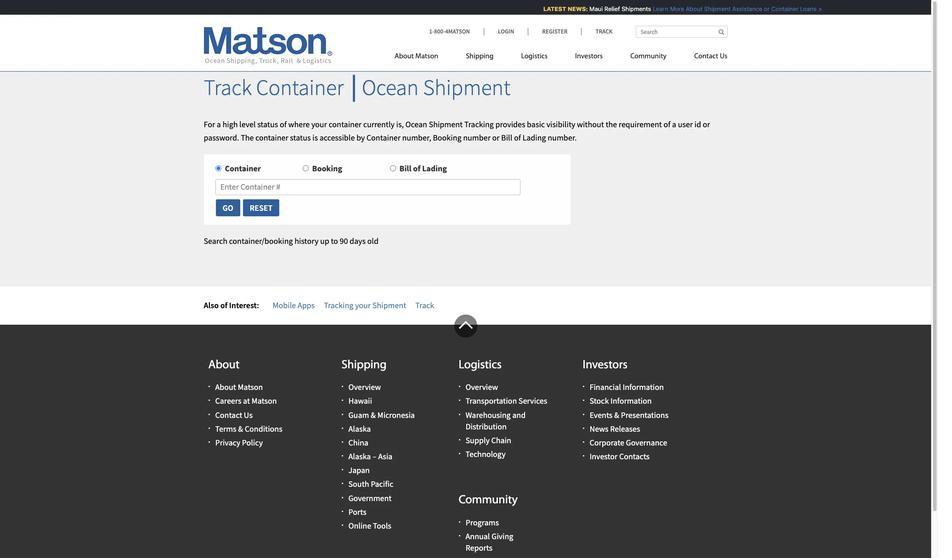 Task type: vqa. For each thing, say whether or not it's contained in the screenshot.
top Track Link
yes



Task type: locate. For each thing, give the bounding box(es) containing it.
latest
[[539, 5, 562, 12]]

matson up at
[[238, 382, 263, 392]]

1 vertical spatial shipping
[[342, 359, 387, 371]]

alaska down guam
[[348, 423, 371, 434]]

contact us link down search "image"
[[680, 48, 727, 67]]

at
[[243, 396, 250, 406]]

overview link up transportation
[[466, 382, 498, 392]]

1 overview from the left
[[348, 382, 381, 392]]

container/booking
[[229, 236, 293, 246]]

register link
[[528, 28, 581, 35]]

south
[[348, 479, 369, 489]]

track link
[[581, 28, 613, 35], [415, 300, 434, 310]]

policy
[[242, 437, 263, 448]]

relief
[[600, 5, 616, 12]]

investors down register link on the right of the page
[[575, 53, 603, 60]]

track for track container │ocean shipment
[[204, 74, 252, 101]]

1 vertical spatial track
[[204, 74, 252, 101]]

0 horizontal spatial overview link
[[348, 382, 381, 392]]

1 vertical spatial tracking
[[324, 300, 353, 310]]

1 horizontal spatial container
[[329, 119, 362, 129]]

1 vertical spatial your
[[355, 300, 371, 310]]

learn more about shipment assistance or container loans > link
[[648, 5, 818, 12]]

1 vertical spatial community
[[459, 494, 518, 507]]

privacy
[[215, 437, 240, 448]]

0 horizontal spatial track
[[204, 74, 252, 101]]

where
[[288, 119, 310, 129]]

about matson link up careers at matson link
[[215, 382, 263, 392]]

financial information link
[[590, 382, 664, 392]]

container left loans
[[767, 5, 794, 12]]

investor contacts link
[[590, 451, 650, 462]]

0 horizontal spatial &
[[238, 423, 243, 434]]

without
[[577, 119, 604, 129]]

2 vertical spatial track
[[415, 300, 434, 310]]

1 a from the left
[[217, 119, 221, 129]]

annual
[[466, 531, 490, 542]]

news releases link
[[590, 423, 640, 434]]

1 horizontal spatial booking
[[433, 132, 462, 143]]

shipping
[[466, 53, 494, 60], [342, 359, 387, 371]]

1 horizontal spatial shipping
[[466, 53, 494, 60]]

2 overview link from the left
[[466, 382, 498, 392]]

0 vertical spatial track link
[[581, 28, 613, 35]]

0 vertical spatial bill
[[501, 132, 512, 143]]

2 a from the left
[[672, 119, 676, 129]]

0 vertical spatial shipping
[[466, 53, 494, 60]]

contact us link
[[680, 48, 727, 67], [215, 410, 253, 420]]

logistics down register link on the right of the page
[[521, 53, 548, 60]]

ports link
[[348, 507, 366, 517]]

0 vertical spatial logistics
[[521, 53, 548, 60]]

1 vertical spatial investors
[[583, 359, 628, 371]]

matson for about matson careers at matson contact us terms & conditions privacy policy
[[238, 382, 263, 392]]

0 horizontal spatial bill
[[399, 163, 411, 174]]

status down the where
[[290, 132, 311, 143]]

community
[[630, 53, 667, 60], [459, 494, 518, 507]]

1 horizontal spatial track
[[415, 300, 434, 310]]

of
[[280, 119, 287, 129], [664, 119, 670, 129], [514, 132, 521, 143], [413, 163, 421, 174], [220, 300, 227, 310]]

container right the
[[255, 132, 288, 143]]

booking right booking option
[[312, 163, 342, 174]]

community inside footer
[[459, 494, 518, 507]]

matson right at
[[252, 396, 277, 406]]

1 horizontal spatial bill
[[501, 132, 512, 143]]

investors up financial
[[583, 359, 628, 371]]

–
[[373, 451, 377, 462]]

>
[[814, 5, 818, 12]]

tracking your shipment
[[324, 300, 406, 310]]

us
[[720, 53, 727, 60], [244, 410, 253, 420]]

about matson link
[[395, 48, 452, 67], [215, 382, 263, 392]]

0 horizontal spatial shipping
[[342, 359, 387, 371]]

lading down number,
[[422, 163, 447, 174]]

0 vertical spatial tracking
[[464, 119, 494, 129]]

community down search search box
[[630, 53, 667, 60]]

about matson link for careers at matson link
[[215, 382, 263, 392]]

matson inside top menu navigation
[[415, 53, 438, 60]]

0 vertical spatial your
[[311, 119, 327, 129]]

0 vertical spatial booking
[[433, 132, 462, 143]]

shipping down 4matson
[[466, 53, 494, 60]]

2 overview from the left
[[466, 382, 498, 392]]

shipment
[[700, 5, 726, 12], [423, 74, 510, 101], [429, 119, 463, 129], [372, 300, 406, 310]]

container inside 'for a high level status of where your container currently is, ocean shipment tracking provides basic visibility without the requirement of a user id or password. the container status is accessible by container number, booking number or bill of lading number.'
[[367, 132, 401, 143]]

of left the user
[[664, 119, 670, 129]]

corporate
[[590, 437, 624, 448]]

bill right bill of lading radio
[[399, 163, 411, 174]]

0 horizontal spatial a
[[217, 119, 221, 129]]

by
[[356, 132, 365, 143]]

contact down careers
[[215, 410, 242, 420]]

shipping up hawaii link
[[342, 359, 387, 371]]

0 vertical spatial alaska
[[348, 423, 371, 434]]

about inside top menu navigation
[[395, 53, 414, 60]]

financial information stock information events & presentations news releases corporate governance investor contacts
[[590, 382, 669, 462]]

1 vertical spatial contact us link
[[215, 410, 253, 420]]

0 vertical spatial about matson link
[[395, 48, 452, 67]]

1 vertical spatial us
[[244, 410, 253, 420]]

booking
[[433, 132, 462, 143], [312, 163, 342, 174]]

container up accessible
[[329, 119, 362, 129]]

supply chain link
[[466, 435, 511, 446]]

news
[[590, 423, 609, 434]]

matson for about matson
[[415, 53, 438, 60]]

bill down 'provides'
[[501, 132, 512, 143]]

asia
[[378, 451, 393, 462]]

1 horizontal spatial status
[[290, 132, 311, 143]]

ocean
[[405, 119, 427, 129]]

0 vertical spatial contact us link
[[680, 48, 727, 67]]

0 horizontal spatial overview
[[348, 382, 381, 392]]

0 vertical spatial community
[[630, 53, 667, 60]]

0 vertical spatial matson
[[415, 53, 438, 60]]

stock information link
[[590, 396, 652, 406]]

1 alaska from the top
[[348, 423, 371, 434]]

1 horizontal spatial &
[[371, 410, 376, 420]]

contact us link down careers
[[215, 410, 253, 420]]

tracking up number
[[464, 119, 494, 129]]

or right number
[[492, 132, 500, 143]]

guam & micronesia link
[[348, 410, 415, 420]]

alaska
[[348, 423, 371, 434], [348, 451, 371, 462]]

0 horizontal spatial contact
[[215, 410, 242, 420]]

information up stock information link
[[623, 382, 664, 392]]

2 vertical spatial or
[[492, 132, 500, 143]]

2 vertical spatial matson
[[252, 396, 277, 406]]

overview link
[[348, 382, 381, 392], [466, 382, 498, 392]]

0 vertical spatial track
[[596, 28, 613, 35]]

overview
[[348, 382, 381, 392], [466, 382, 498, 392]]

hawaii
[[348, 396, 372, 406]]

1 vertical spatial contact
[[215, 410, 242, 420]]

1 horizontal spatial or
[[703, 119, 710, 129]]

1 vertical spatial logistics
[[459, 359, 502, 371]]

None button
[[215, 199, 241, 217], [242, 199, 280, 217], [215, 199, 241, 217], [242, 199, 280, 217]]

0 horizontal spatial community
[[459, 494, 518, 507]]

overview link up hawaii link
[[348, 382, 381, 392]]

mobile apps link
[[273, 300, 315, 310]]

track container │ocean shipment
[[204, 74, 510, 101]]

conditions
[[245, 423, 282, 434]]

1 horizontal spatial overview
[[466, 382, 498, 392]]

more
[[666, 5, 680, 12]]

1 vertical spatial about matson link
[[215, 382, 263, 392]]

& up news releases link
[[614, 410, 619, 420]]

community up programs
[[459, 494, 518, 507]]

provides
[[495, 119, 525, 129]]

community link
[[617, 48, 680, 67]]

currently
[[363, 119, 395, 129]]

2 horizontal spatial track
[[596, 28, 613, 35]]

overview up transportation
[[466, 382, 498, 392]]

investors link
[[561, 48, 617, 67]]

about for about matson
[[395, 53, 414, 60]]

Enter Container # text field
[[215, 179, 521, 195]]

about matson link for shipping "link"
[[395, 48, 452, 67]]

about inside about matson careers at matson contact us terms & conditions privacy policy
[[215, 382, 236, 392]]

1 horizontal spatial us
[[720, 53, 727, 60]]

history
[[295, 236, 319, 246]]

1 vertical spatial alaska
[[348, 451, 371, 462]]

status
[[257, 119, 278, 129], [290, 132, 311, 143]]

& up privacy policy link
[[238, 423, 243, 434]]

0 horizontal spatial about matson link
[[215, 382, 263, 392]]

0 horizontal spatial or
[[492, 132, 500, 143]]

community inside top menu navigation
[[630, 53, 667, 60]]

requirement
[[619, 119, 662, 129]]

None search field
[[636, 26, 727, 38]]

0 horizontal spatial your
[[311, 119, 327, 129]]

presentations
[[621, 410, 669, 420]]

2 horizontal spatial &
[[614, 410, 619, 420]]

0 vertical spatial information
[[623, 382, 664, 392]]

japan
[[348, 465, 370, 476]]

1 horizontal spatial tracking
[[464, 119, 494, 129]]

also
[[204, 300, 219, 310]]

contact down search search box
[[694, 53, 718, 60]]

contact inside about matson careers at matson contact us terms & conditions privacy policy
[[215, 410, 242, 420]]

1 horizontal spatial contact
[[694, 53, 718, 60]]

0 vertical spatial us
[[720, 53, 727, 60]]

old
[[367, 236, 379, 246]]

search container/booking history up to 90 days old
[[204, 236, 379, 246]]

1 horizontal spatial community
[[630, 53, 667, 60]]

0 horizontal spatial us
[[244, 410, 253, 420]]

warehousing
[[466, 410, 511, 420]]

1 vertical spatial container
[[255, 132, 288, 143]]

logistics link
[[507, 48, 561, 67]]

overview inside overview hawaii guam & micronesia alaska china alaska – asia japan south pacific government ports online tools
[[348, 382, 381, 392]]

days
[[350, 236, 366, 246]]

1 overview link from the left
[[348, 382, 381, 392]]

us inside top menu navigation
[[720, 53, 727, 60]]

container down currently
[[367, 132, 401, 143]]

0 horizontal spatial tracking
[[324, 300, 353, 310]]

booking left number
[[433, 132, 462, 143]]

0 vertical spatial container
[[329, 119, 362, 129]]

0 horizontal spatial lading
[[422, 163, 447, 174]]

or right id
[[703, 119, 710, 129]]

0 horizontal spatial track link
[[415, 300, 434, 310]]

services
[[519, 396, 547, 406]]

overview link for logistics
[[466, 382, 498, 392]]

1 horizontal spatial your
[[355, 300, 371, 310]]

us up 'terms & conditions' link
[[244, 410, 253, 420]]

information up events & presentations "link"
[[611, 396, 652, 406]]

or
[[760, 5, 765, 12], [703, 119, 710, 129], [492, 132, 500, 143]]

& right guam
[[371, 410, 376, 420]]

status right level
[[257, 119, 278, 129]]

1 vertical spatial bill
[[399, 163, 411, 174]]

careers at matson link
[[215, 396, 277, 406]]

or right assistance
[[760, 5, 765, 12]]

of right bill of lading radio
[[413, 163, 421, 174]]

overview up hawaii link
[[348, 382, 381, 392]]

lading
[[523, 132, 546, 143], [422, 163, 447, 174]]

0 vertical spatial or
[[760, 5, 765, 12]]

0 horizontal spatial status
[[257, 119, 278, 129]]

1 vertical spatial matson
[[238, 382, 263, 392]]

a left the user
[[672, 119, 676, 129]]

alaska up japan link
[[348, 451, 371, 462]]

1 horizontal spatial overview link
[[466, 382, 498, 392]]

logistics up transportation
[[459, 359, 502, 371]]

0 vertical spatial investors
[[575, 53, 603, 60]]

lading down basic
[[523, 132, 546, 143]]

overview inside overview transportation services warehousing and distribution supply chain technology
[[466, 382, 498, 392]]

about matson careers at matson contact us terms & conditions privacy policy
[[215, 382, 282, 448]]

1 vertical spatial booking
[[312, 163, 342, 174]]

about matson link inside footer
[[215, 382, 263, 392]]

tracking right apps
[[324, 300, 353, 310]]

about matson link down 1-
[[395, 48, 452, 67]]

0 vertical spatial contact
[[694, 53, 718, 60]]

1 horizontal spatial logistics
[[521, 53, 548, 60]]

1 horizontal spatial lading
[[523, 132, 546, 143]]

overview link for shipping
[[348, 382, 381, 392]]

loans
[[796, 5, 812, 12]]

shipping link
[[452, 48, 507, 67]]

0 vertical spatial lading
[[523, 132, 546, 143]]

1 horizontal spatial a
[[672, 119, 676, 129]]

bill of lading
[[399, 163, 447, 174]]

top menu navigation
[[395, 48, 727, 67]]

information
[[623, 382, 664, 392], [611, 396, 652, 406]]

us down search "image"
[[720, 53, 727, 60]]

0 horizontal spatial logistics
[[459, 359, 502, 371]]

overview for hawaii
[[348, 382, 381, 392]]

a right for
[[217, 119, 221, 129]]

1 horizontal spatial about matson link
[[395, 48, 452, 67]]

basic
[[527, 119, 545, 129]]

800-
[[434, 28, 445, 35]]

footer
[[0, 315, 931, 558]]

matson down 1-
[[415, 53, 438, 60]]

contact
[[694, 53, 718, 60], [215, 410, 242, 420]]



Task type: describe. For each thing, give the bounding box(es) containing it.
releases
[[610, 423, 640, 434]]

contacts
[[619, 451, 650, 462]]

about matson
[[395, 53, 438, 60]]

hawaii link
[[348, 396, 372, 406]]

contact us
[[694, 53, 727, 60]]

0 vertical spatial status
[[257, 119, 278, 129]]

logistics inside footer
[[459, 359, 502, 371]]

0 horizontal spatial booking
[[312, 163, 342, 174]]

tracking inside 'for a high level status of where your container currently is, ocean shipment tracking provides basic visibility without the requirement of a user id or password. the container status is accessible by container number, booking number or bill of lading number.'
[[464, 119, 494, 129]]

1-
[[429, 28, 434, 35]]

backtop image
[[454, 315, 477, 337]]

track for right track link
[[596, 28, 613, 35]]

is
[[312, 132, 318, 143]]

visibility
[[547, 119, 575, 129]]

news:
[[563, 5, 584, 12]]

password.
[[204, 132, 239, 143]]

login link
[[484, 28, 528, 35]]

events & presentations link
[[590, 410, 669, 420]]

for a high level status of where your container currently is, ocean shipment tracking provides basic visibility without the requirement of a user id or password. the container status is accessible by container number, booking number or bill of lading number.
[[204, 119, 710, 143]]

financial
[[590, 382, 621, 392]]

blue matson logo with ocean, shipping, truck, rail and logistics written beneath it. image
[[204, 27, 332, 65]]

& inside overview hawaii guam & micronesia alaska china alaska – asia japan south pacific government ports online tools
[[371, 410, 376, 420]]

investors inside footer
[[583, 359, 628, 371]]

logistics inside top menu navigation
[[521, 53, 548, 60]]

tracking your shipment link
[[324, 300, 406, 310]]

alaska link
[[348, 423, 371, 434]]

careers
[[215, 396, 241, 406]]

ports
[[348, 507, 366, 517]]

transportation
[[466, 396, 517, 406]]

mobile
[[273, 300, 296, 310]]

of left the where
[[280, 119, 287, 129]]

1 horizontal spatial contact us link
[[680, 48, 727, 67]]

programs
[[466, 517, 499, 528]]

of right also
[[220, 300, 227, 310]]

tools
[[373, 521, 391, 531]]

lading inside 'for a high level status of where your container currently is, ocean shipment tracking provides basic visibility without the requirement of a user id or password. the container status is accessible by container number, booking number or bill of lading number.'
[[523, 132, 546, 143]]

is,
[[396, 119, 404, 129]]

1-800-4matson link
[[429, 28, 484, 35]]

1 vertical spatial lading
[[422, 163, 447, 174]]

footer containing about
[[0, 315, 931, 558]]

guam
[[348, 410, 369, 420]]

container up the where
[[256, 74, 344, 101]]

investor
[[590, 451, 618, 462]]

programs annual giving reports
[[466, 517, 513, 553]]

1 vertical spatial information
[[611, 396, 652, 406]]

high
[[223, 119, 238, 129]]

japan link
[[348, 465, 370, 476]]

supply
[[466, 435, 490, 446]]

track for the bottom track link
[[415, 300, 434, 310]]

number.
[[548, 132, 577, 143]]

assistance
[[728, 5, 758, 12]]

container right "container" radio
[[225, 163, 261, 174]]

1-800-4matson
[[429, 28, 470, 35]]

china link
[[348, 437, 368, 448]]

& inside financial information stock information events & presentations news releases corporate governance investor contacts
[[614, 410, 619, 420]]

terms & conditions link
[[215, 423, 282, 434]]

90
[[340, 236, 348, 246]]

government
[[348, 493, 392, 503]]

1 vertical spatial track link
[[415, 300, 434, 310]]

0 horizontal spatial container
[[255, 132, 288, 143]]

terms
[[215, 423, 236, 434]]

investors inside top menu navigation
[[575, 53, 603, 60]]

accessible
[[320, 132, 355, 143]]

privacy policy link
[[215, 437, 263, 448]]

the
[[241, 132, 254, 143]]

0 horizontal spatial contact us link
[[215, 410, 253, 420]]

and
[[512, 410, 526, 420]]

transportation services link
[[466, 396, 547, 406]]

of down 'provides'
[[514, 132, 521, 143]]

Search search field
[[636, 26, 727, 38]]

shipping inside footer
[[342, 359, 387, 371]]

bill inside 'for a high level status of where your container currently is, ocean shipment tracking provides basic visibility without the requirement of a user id or password. the container status is accessible by container number, booking number or bill of lading number.'
[[501, 132, 512, 143]]

giving
[[492, 531, 513, 542]]

1 horizontal spatial track link
[[581, 28, 613, 35]]

the
[[606, 119, 617, 129]]

us inside about matson careers at matson contact us terms & conditions privacy policy
[[244, 410, 253, 420]]

events
[[590, 410, 613, 420]]

shipment inside 'for a high level status of where your container currently is, ocean shipment tracking provides basic visibility without the requirement of a user id or password. the container status is accessible by container number, booking number or bill of lading number.'
[[429, 119, 463, 129]]

warehousing and distribution link
[[466, 410, 526, 432]]

programs link
[[466, 517, 499, 528]]

login
[[498, 28, 514, 35]]

technology link
[[466, 449, 506, 459]]

search image
[[719, 29, 724, 35]]

number,
[[402, 132, 431, 143]]

1 vertical spatial or
[[703, 119, 710, 129]]

apps
[[298, 300, 315, 310]]

latest news: maui relief shipments learn more about shipment assistance or container loans >
[[539, 5, 818, 12]]

about for about
[[208, 359, 240, 371]]

& inside about matson careers at matson contact us terms & conditions privacy policy
[[238, 423, 243, 434]]

annual giving reports link
[[466, 531, 513, 553]]

also of interest:
[[204, 300, 259, 310]]

to
[[331, 236, 338, 246]]

│ocean
[[348, 74, 419, 101]]

Container radio
[[215, 166, 221, 172]]

2 alaska from the top
[[348, 451, 371, 462]]

shipments
[[617, 5, 647, 12]]

learn
[[648, 5, 664, 12]]

your inside 'for a high level status of where your container currently is, ocean shipment tracking provides basic visibility without the requirement of a user id or password. the container status is accessible by container number, booking number or bill of lading number.'
[[311, 119, 327, 129]]

Bill of Lading radio
[[390, 166, 396, 172]]

shipping inside "link"
[[466, 53, 494, 60]]

governance
[[626, 437, 667, 448]]

south pacific link
[[348, 479, 393, 489]]

1 vertical spatial status
[[290, 132, 311, 143]]

overview transportation services warehousing and distribution supply chain technology
[[466, 382, 547, 459]]

up
[[320, 236, 329, 246]]

2 horizontal spatial or
[[760, 5, 765, 12]]

booking inside 'for a high level status of where your container currently is, ocean shipment tracking provides basic visibility without the requirement of a user id or password. the container status is accessible by container number, booking number or bill of lading number.'
[[433, 132, 462, 143]]

mobile apps
[[273, 300, 315, 310]]

number
[[463, 132, 491, 143]]

about for about matson careers at matson contact us terms & conditions privacy policy
[[215, 382, 236, 392]]

id
[[695, 119, 701, 129]]

level
[[239, 119, 256, 129]]

for
[[204, 119, 215, 129]]

maui
[[585, 5, 598, 12]]

technology
[[466, 449, 506, 459]]

overview for transportation
[[466, 382, 498, 392]]

overview hawaii guam & micronesia alaska china alaska – asia japan south pacific government ports online tools
[[348, 382, 415, 531]]

pacific
[[371, 479, 393, 489]]

Booking radio
[[303, 166, 309, 172]]

contact inside top menu navigation
[[694, 53, 718, 60]]

interest:
[[229, 300, 259, 310]]



